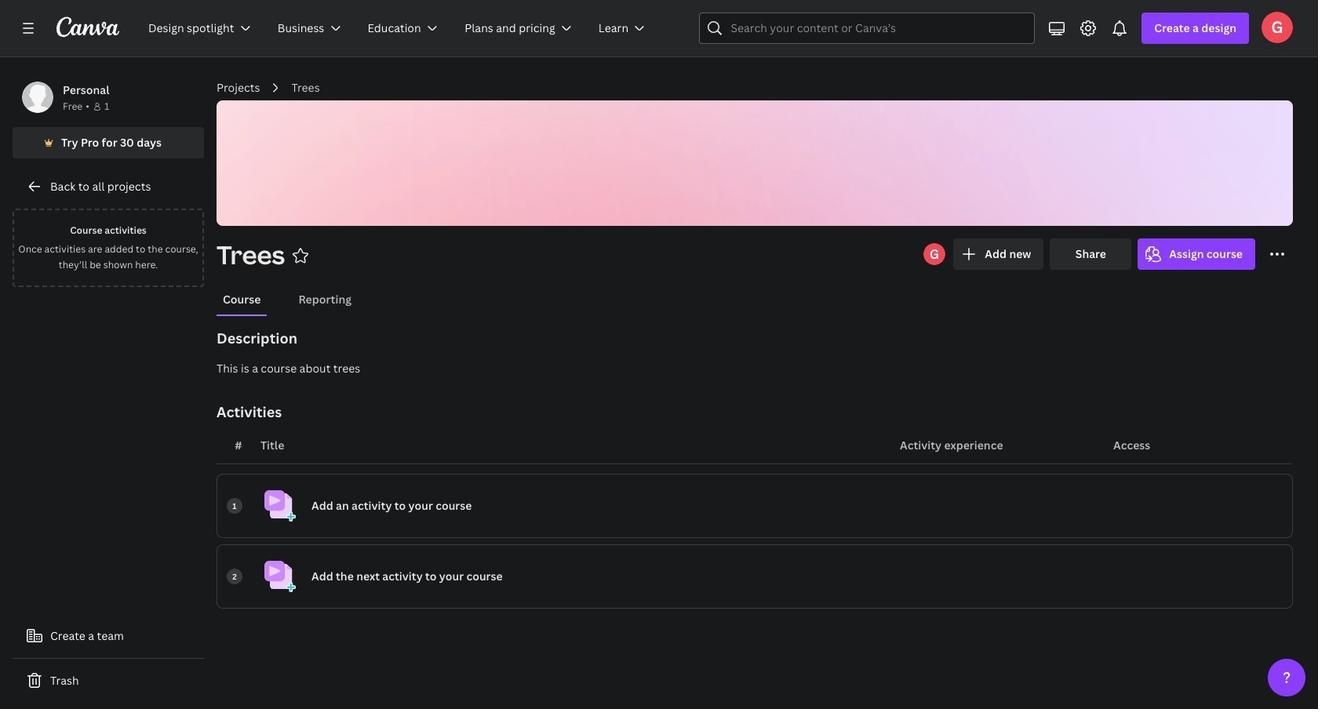 Task type: locate. For each thing, give the bounding box(es) containing it.
genericname382024 image
[[1262, 12, 1293, 43], [1262, 12, 1293, 43]]

1 row from the top
[[217, 474, 1293, 538]]

top level navigation element
[[138, 13, 662, 44]]

None search field
[[699, 13, 1035, 44]]

row
[[217, 474, 1293, 538], [217, 544, 1293, 609]]

0 vertical spatial row
[[217, 474, 1293, 538]]

1 vertical spatial row
[[217, 544, 1293, 609]]



Task type: describe. For each thing, give the bounding box(es) containing it.
2 row from the top
[[217, 544, 1293, 609]]

Search search field
[[731, 13, 1004, 43]]



Task type: vqa. For each thing, say whether or not it's contained in the screenshot.
Search search box at the right
yes



